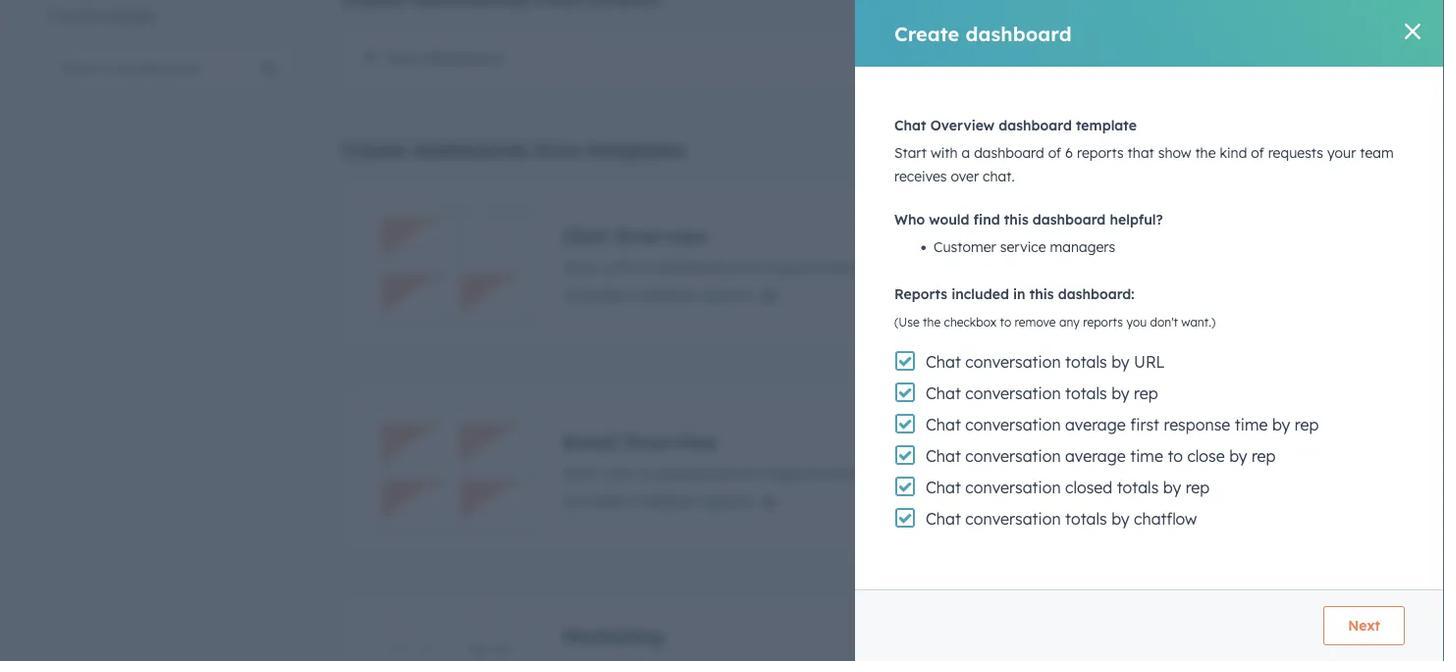 Task type: locate. For each thing, give the bounding box(es) containing it.
conversation up 'chat conversation closed totals by rep'
[[966, 447, 1061, 466]]

0 horizontal spatial 14
[[59, 8, 74, 25]]

start inside the start with a dashboard of 6 reports that show the kind of requests your team receives over chat.
[[895, 144, 927, 162]]

receives
[[895, 168, 947, 185], [1138, 258, 1198, 277], [1138, 464, 1198, 484]]

start inside email overview start with a dashboard of 6 reports that show the kind of requests your team receives over email.
[[563, 464, 600, 484]]

response
[[1164, 415, 1231, 435]]

over
[[951, 168, 979, 185], [1202, 258, 1235, 277], [1202, 464, 1235, 484]]

conversation
[[966, 353, 1061, 372], [966, 384, 1061, 404], [966, 415, 1061, 435], [966, 447, 1061, 466], [966, 478, 1061, 498], [966, 510, 1061, 529]]

start inside the chat overview start with a dashboard of 6 reports that show the kind of requests your team receives over chat.
[[563, 258, 600, 277]]

0 horizontal spatial time
[[1130, 447, 1163, 466]]

receives up don't
[[1138, 258, 1198, 277]]

0 vertical spatial start
[[895, 144, 927, 162]]

default inside checkbox
[[643, 491, 696, 511]]

1 horizontal spatial this
[[1030, 286, 1054, 303]]

conversation for chat conversation average first response time by rep
[[966, 415, 1061, 435]]

your inside email overview start with a dashboard of 6 reports that show the kind of requests your team receives over email.
[[1057, 464, 1090, 484]]

that inside the chat overview start with a dashboard of 6 reports that show the kind of requests your team receives over chat.
[[829, 258, 860, 277]]

a
[[962, 144, 970, 162], [640, 258, 649, 277], [640, 464, 649, 484]]

2 vertical spatial requests
[[990, 464, 1053, 484]]

totals down any
[[1065, 353, 1107, 372]]

a for email overview
[[640, 464, 649, 484]]

0 vertical spatial receives
[[895, 168, 947, 185]]

next
[[1348, 618, 1381, 635]]

time
[[1235, 415, 1268, 435], [1130, 447, 1163, 466]]

2 vertical spatial team
[[1095, 464, 1134, 484]]

1 vertical spatial this
[[1030, 286, 1054, 303]]

3 conversation from the top
[[966, 415, 1061, 435]]

this up service
[[1004, 211, 1029, 228]]

reports
[[1077, 144, 1124, 162], [771, 258, 825, 277], [700, 285, 754, 305], [1083, 315, 1123, 330], [771, 464, 825, 484], [700, 491, 754, 511]]

email overview start with a dashboard of 6 reports that show the kind of requests your team receives over email.
[[563, 430, 1283, 484]]

totals up chatflow
[[1117, 478, 1159, 498]]

first
[[1130, 415, 1160, 435]]

over inside email overview start with a dashboard of 6 reports that show the kind of requests your team receives over email.
[[1202, 464, 1235, 484]]

2 vertical spatial your
[[1057, 464, 1090, 484]]

0 vertical spatial a
[[962, 144, 970, 162]]

1 vertical spatial start
[[563, 258, 600, 277]]

overview inside email overview start with a dashboard of 6 reports that show the kind of requests your team receives over email.
[[624, 430, 718, 454]]

6 conversation from the top
[[966, 510, 1061, 529]]

1 vertical spatial a
[[640, 258, 649, 277]]

dashboard inside the start with a dashboard of 6 reports that show the kind of requests your team receives over chat.
[[974, 144, 1044, 162]]

2 average from the top
[[1065, 447, 1126, 466]]

close image
[[1405, 24, 1421, 39]]

0 vertical spatial over
[[951, 168, 979, 185]]

kind inside email overview start with a dashboard of 6 reports that show the kind of requests your team receives over email.
[[935, 464, 966, 484]]

totals for chatflow
[[1065, 510, 1107, 529]]

receives up chatflow
[[1138, 464, 1198, 484]]

that inside email overview start with a dashboard of 6 reports that show the kind of requests your team receives over email.
[[829, 464, 860, 484]]

2 includes 6 default reports from the top
[[563, 491, 754, 511]]

close
[[1188, 447, 1225, 466]]

5 conversation from the top
[[966, 478, 1061, 498]]

0 vertical spatial this
[[1004, 211, 1029, 228]]

2 vertical spatial receives
[[1138, 464, 1198, 484]]

1 default from the top
[[643, 285, 696, 305]]

0 vertical spatial team
[[1360, 144, 1394, 162]]

1 conversation from the top
[[966, 353, 1061, 372]]

includes
[[563, 285, 626, 305], [563, 491, 626, 511]]

0 vertical spatial chat.
[[983, 168, 1015, 185]]

Marketing checkbox
[[342, 590, 1354, 662]]

2 vertical spatial that
[[829, 464, 860, 484]]

2 vertical spatial show
[[864, 464, 902, 484]]

chat conversation totals by url
[[926, 353, 1165, 372]]

by left url
[[1112, 353, 1130, 372]]

over inside the start with a dashboard of 6 reports that show the kind of requests your team receives over chat.
[[951, 168, 979, 185]]

1 vertical spatial receives
[[1138, 258, 1198, 277]]

by
[[1112, 353, 1130, 372], [1112, 384, 1130, 404], [1272, 415, 1291, 435], [1229, 447, 1248, 466], [1163, 478, 1181, 498], [1112, 510, 1130, 529]]

overview down create dashboard
[[931, 117, 995, 134]]

new dashboard
[[386, 48, 504, 68]]

show inside the chat overview start with a dashboard of 6 reports that show the kind of requests your team receives over chat.
[[864, 258, 902, 277]]

team for email overview
[[1095, 464, 1134, 484]]

template
[[1076, 117, 1137, 134]]

conversation down 'chat conversation closed totals by rep'
[[966, 510, 1061, 529]]

1 vertical spatial over
[[1202, 258, 1235, 277]]

over up would
[[951, 168, 979, 185]]

a inside the chat overview start with a dashboard of 6 reports that show the kind of requests your team receives over chat.
[[640, 258, 649, 277]]

chat inside the chat overview start with a dashboard of 6 reports that show the kind of requests your team receives over chat.
[[563, 223, 609, 248]]

1 vertical spatial overview
[[615, 223, 708, 248]]

2 vertical spatial kind
[[935, 464, 966, 484]]

time down 'first'
[[1130, 447, 1163, 466]]

0 vertical spatial requests
[[1268, 144, 1324, 162]]

time up email.
[[1235, 415, 1268, 435]]

1 horizontal spatial create
[[895, 21, 960, 46]]

1 horizontal spatial chat.
[[1239, 258, 1275, 277]]

with
[[931, 144, 958, 162], [604, 258, 635, 277], [604, 464, 635, 484]]

2 includes from the top
[[563, 491, 626, 511]]

default for chat overview
[[643, 285, 696, 305]]

1 vertical spatial create
[[342, 137, 407, 162]]

0 horizontal spatial to
[[1000, 315, 1012, 330]]

any
[[1059, 315, 1080, 330]]

1 vertical spatial team
[[1095, 258, 1134, 277]]

6
[[1065, 144, 1073, 162], [758, 258, 767, 277], [630, 285, 639, 305], [758, 464, 767, 484], [630, 491, 639, 511]]

chat.
[[983, 168, 1015, 185], [1239, 258, 1275, 277]]

2 vertical spatial a
[[640, 464, 649, 484]]

over inside the chat overview start with a dashboard of 6 reports that show the kind of requests your team receives over chat.
[[1202, 258, 1235, 277]]

create
[[895, 21, 960, 46], [342, 137, 407, 162]]

1 vertical spatial with
[[604, 258, 635, 277]]

overview down templates
[[615, 223, 708, 248]]

with for email overview
[[604, 464, 635, 484]]

1 vertical spatial that
[[829, 258, 860, 277]]

0 vertical spatial create
[[895, 21, 960, 46]]

this for dashboard
[[1004, 211, 1029, 228]]

receives inside the start with a dashboard of 6 reports that show the kind of requests your team receives over chat.
[[895, 168, 947, 185]]

the
[[1195, 144, 1216, 162], [906, 258, 930, 277], [923, 315, 941, 330], [906, 464, 930, 484]]

1 vertical spatial average
[[1065, 447, 1126, 466]]

0 horizontal spatial this
[[1004, 211, 1029, 228]]

over left email.
[[1202, 464, 1235, 484]]

includes 6 default reports inside checkbox
[[563, 491, 754, 511]]

with inside the chat overview start with a dashboard of 6 reports that show the kind of requests your team receives over chat.
[[604, 258, 635, 277]]

average for time
[[1065, 447, 1126, 466]]

rep
[[1134, 384, 1158, 404], [1295, 415, 1319, 435], [1252, 447, 1276, 466], [1186, 478, 1210, 498]]

that
[[1128, 144, 1154, 162], [829, 258, 860, 277], [829, 464, 860, 484]]

0 vertical spatial show
[[1158, 144, 1192, 162]]

marketing
[[563, 624, 663, 649]]

kind for email overview
[[935, 464, 966, 484]]

includes 6 default reports for chat
[[563, 285, 754, 305]]

1 vertical spatial includes
[[563, 491, 626, 511]]

1 horizontal spatial to
[[1168, 447, 1183, 466]]

requests inside the start with a dashboard of 6 reports that show the kind of requests your team receives over chat.
[[1268, 144, 1324, 162]]

includes 6 default reports
[[563, 285, 754, 305], [563, 491, 754, 511]]

4 conversation from the top
[[966, 447, 1061, 466]]

team inside email overview start with a dashboard of 6 reports that show the kind of requests your team receives over email.
[[1095, 464, 1134, 484]]

0 vertical spatial with
[[931, 144, 958, 162]]

team for chat overview
[[1095, 258, 1134, 277]]

by up chatflow
[[1163, 478, 1181, 498]]

0 vertical spatial overview
[[931, 117, 995, 134]]

overview inside the chat overview start with a dashboard of 6 reports that show the kind of requests your team receives over chat.
[[615, 223, 708, 248]]

1 vertical spatial kind
[[935, 258, 966, 277]]

show
[[1158, 144, 1192, 162], [864, 258, 902, 277], [864, 464, 902, 484]]

receives inside email overview start with a dashboard of 6 reports that show the kind of requests your team receives over email.
[[1138, 464, 1198, 484]]

this right in
[[1030, 286, 1054, 303]]

service
[[1000, 239, 1046, 256]]

the inside the start with a dashboard of 6 reports that show the kind of requests your team receives over chat.
[[1195, 144, 1216, 162]]

conversation for chat conversation average time to close by rep
[[966, 447, 1061, 466]]

requests for chat overview
[[990, 258, 1053, 277]]

6 inside the chat overview start with a dashboard of 6 reports that show the kind of requests your team receives over chat.
[[758, 258, 767, 277]]

chat conversation closed totals by rep
[[926, 478, 1210, 498]]

14
[[59, 8, 74, 25], [95, 8, 109, 25]]

1 vertical spatial show
[[864, 258, 902, 277]]

2 conversation from the top
[[966, 384, 1061, 404]]

overview for chat overview
[[615, 223, 708, 248]]

1 average from the top
[[1065, 415, 1126, 435]]

show inside email overview start with a dashboard of 6 reports that show the kind of requests your team receives over email.
[[864, 464, 902, 484]]

of
[[78, 8, 91, 25], [1048, 144, 1062, 162], [1251, 144, 1264, 162], [738, 258, 754, 277], [970, 258, 985, 277], [738, 464, 754, 484], [970, 464, 985, 484]]

2 default from the top
[[643, 491, 696, 511]]

default
[[643, 285, 696, 305], [643, 491, 696, 511]]

2 vertical spatial overview
[[624, 430, 718, 454]]

1 vertical spatial requests
[[990, 258, 1053, 277]]

reports
[[895, 286, 948, 303]]

to
[[1000, 315, 1012, 330], [1168, 447, 1183, 466]]

chat for chat conversation totals by url
[[926, 353, 961, 372]]

create for create dashboard
[[895, 21, 960, 46]]

1 includes 6 default reports from the top
[[563, 285, 754, 305]]

None checkbox
[[342, 384, 1354, 559]]

(use the checkbox to remove any reports you don't want.)
[[895, 315, 1216, 330]]

conversation down chat conversation totals by url on the right bottom of page
[[966, 384, 1061, 404]]

0 vertical spatial includes 6 default reports
[[563, 285, 754, 305]]

average up closed
[[1065, 447, 1126, 466]]

start
[[895, 144, 927, 162], [563, 258, 600, 277], [563, 464, 600, 484]]

1-
[[47, 8, 59, 25]]

average up chat conversation average time to close by rep
[[1065, 415, 1126, 435]]

dashboard
[[966, 21, 1072, 46], [423, 48, 504, 68], [999, 117, 1072, 134], [974, 144, 1044, 162], [1033, 211, 1106, 228], [654, 258, 734, 277], [654, 464, 734, 484]]

to left close
[[1168, 447, 1183, 466]]

0 vertical spatial that
[[1128, 144, 1154, 162]]

1 vertical spatial chat.
[[1239, 258, 1275, 277]]

your inside the chat overview start with a dashboard of 6 reports that show the kind of requests your team receives over chat.
[[1057, 258, 1090, 277]]

totals down closed
[[1065, 510, 1107, 529]]

kind
[[1220, 144, 1247, 162], [935, 258, 966, 277], [935, 464, 966, 484]]

dashboards
[[413, 137, 529, 162]]

0 vertical spatial your
[[1328, 144, 1356, 162]]

requests for email overview
[[990, 464, 1053, 484]]

0 vertical spatial includes
[[563, 285, 626, 305]]

reports inside the chat overview start with a dashboard of 6 reports that show the kind of requests your team receives over chat.
[[771, 258, 825, 277]]

1 horizontal spatial 14
[[95, 8, 109, 25]]

totals
[[1065, 353, 1107, 372], [1065, 384, 1107, 404], [1117, 478, 1159, 498], [1065, 510, 1107, 529]]

a inside email overview start with a dashboard of 6 reports that show the kind of requests your team receives over email.
[[640, 464, 649, 484]]

1 includes from the top
[[563, 285, 626, 305]]

conversation up chat conversation totals by rep
[[966, 353, 1061, 372]]

overview
[[931, 117, 995, 134], [615, 223, 708, 248], [624, 430, 718, 454]]

customer service managers
[[934, 239, 1116, 256]]

1 vertical spatial includes 6 default reports
[[563, 491, 754, 511]]

conversation up chat conversation totals by chatflow
[[966, 478, 1061, 498]]

you
[[1127, 315, 1147, 330]]

totals for rep
[[1065, 384, 1107, 404]]

None checkbox
[[342, 178, 1354, 353]]

kind inside the chat overview start with a dashboard of 6 reports that show the kind of requests your team receives over chat.
[[935, 258, 966, 277]]

this
[[1004, 211, 1029, 228], [1030, 286, 1054, 303]]

kind for chat overview
[[935, 258, 966, 277]]

0 vertical spatial kind
[[1220, 144, 1247, 162]]

chat
[[895, 117, 926, 134], [563, 223, 609, 248], [926, 353, 961, 372], [926, 384, 961, 404], [926, 415, 961, 435], [926, 447, 961, 466], [926, 478, 961, 498], [926, 510, 961, 529]]

0 vertical spatial to
[[1000, 315, 1012, 330]]

the inside email overview start with a dashboard of 6 reports that show the kind of requests your team receives over email.
[[906, 464, 930, 484]]

to down the reports included in this dashboard:
[[1000, 315, 1012, 330]]

your
[[1328, 144, 1356, 162], [1057, 258, 1090, 277], [1057, 464, 1090, 484]]

0 horizontal spatial chat.
[[983, 168, 1015, 185]]

2 vertical spatial start
[[563, 464, 600, 484]]

2 vertical spatial over
[[1202, 464, 1235, 484]]

receives up who
[[895, 168, 947, 185]]

your inside the start with a dashboard of 6 reports that show the kind of requests your team receives over chat.
[[1328, 144, 1356, 162]]

0 vertical spatial default
[[643, 285, 696, 305]]

requests inside the chat overview start with a dashboard of 6 reports that show the kind of requests your team receives over chat.
[[990, 258, 1053, 277]]

2 vertical spatial with
[[604, 464, 635, 484]]

1 horizontal spatial time
[[1235, 415, 1268, 435]]

1 vertical spatial default
[[643, 491, 696, 511]]

over up want.)
[[1202, 258, 1235, 277]]

with inside email overview start with a dashboard of 6 reports that show the kind of requests your team receives over email.
[[604, 464, 635, 484]]

team inside the chat overview start with a dashboard of 6 reports that show the kind of requests your team receives over chat.
[[1095, 258, 1134, 277]]

includes inside checkbox
[[563, 491, 626, 511]]

requests
[[1268, 144, 1324, 162], [990, 258, 1053, 277], [990, 464, 1053, 484]]

find
[[974, 211, 1000, 228]]

would
[[929, 211, 970, 228]]

managers
[[1050, 239, 1116, 256]]

receives inside the chat overview start with a dashboard of 6 reports that show the kind of requests your team receives over chat.
[[1138, 258, 1198, 277]]

totals up the chat conversation average first response time by rep
[[1065, 384, 1107, 404]]

reports included in this dashboard:
[[895, 286, 1135, 303]]

overview right email
[[624, 430, 718, 454]]

requests inside email overview start with a dashboard of 6 reports that show the kind of requests your team receives over email.
[[990, 464, 1053, 484]]

included
[[952, 286, 1009, 303]]

0 horizontal spatial create
[[342, 137, 407, 162]]

average
[[1065, 415, 1126, 435], [1065, 447, 1126, 466]]

conversation down chat conversation totals by rep
[[966, 415, 1061, 435]]

team
[[1360, 144, 1394, 162], [1095, 258, 1134, 277], [1095, 464, 1134, 484]]

show for email overview
[[864, 464, 902, 484]]

1 vertical spatial your
[[1057, 258, 1090, 277]]

dashboard inside email overview start with a dashboard of 6 reports that show the kind of requests your team receives over email.
[[654, 464, 734, 484]]

0 vertical spatial average
[[1065, 415, 1126, 435]]

chat overview start with a dashboard of 6 reports that show the kind of requests your team receives over chat.
[[563, 223, 1275, 277]]



Task type: vqa. For each thing, say whether or not it's contained in the screenshot.
Notifications icon
no



Task type: describe. For each thing, give the bounding box(es) containing it.
by up the chat conversation average first response time by rep
[[1112, 384, 1130, 404]]

team inside the start with a dashboard of 6 reports that show the kind of requests your team receives over chat.
[[1360, 144, 1394, 162]]

this for dashboard:
[[1030, 286, 1054, 303]]

conversation for chat conversation totals by url
[[966, 353, 1061, 372]]

templates
[[588, 137, 685, 162]]

remove
[[1015, 315, 1056, 330]]

create dashboard
[[895, 21, 1072, 46]]

chat conversation totals by chatflow
[[926, 510, 1197, 529]]

want.)
[[1182, 315, 1216, 330]]

with inside the start with a dashboard of 6 reports that show the kind of requests your team receives over chat.
[[931, 144, 958, 162]]

chat for chat conversation totals by chatflow
[[926, 510, 961, 529]]

show inside the start with a dashboard of 6 reports that show the kind of requests your team receives over chat.
[[1158, 144, 1192, 162]]

from
[[535, 137, 582, 162]]

chat for chat conversation totals by rep
[[926, 384, 961, 404]]

chat for chat conversation closed totals by rep
[[926, 478, 961, 498]]

reports inside email overview start with a dashboard of 6 reports that show the kind of requests your team receives over email.
[[771, 464, 825, 484]]

chat. inside the start with a dashboard of 6 reports that show the kind of requests your team receives over chat.
[[983, 168, 1015, 185]]

chat conversation average first response time by rep
[[926, 415, 1319, 435]]

email.
[[1239, 464, 1283, 484]]

helpful?
[[1110, 211, 1163, 228]]

by up email.
[[1272, 415, 1291, 435]]

your for chat overview
[[1057, 258, 1090, 277]]

totals for url
[[1065, 353, 1107, 372]]

url
[[1134, 353, 1165, 372]]

a inside the start with a dashboard of 6 reports that show the kind of requests your team receives over chat.
[[962, 144, 970, 162]]

chat conversation average time to close by rep
[[926, 447, 1276, 466]]

reports inside the start with a dashboard of 6 reports that show the kind of requests your team receives over chat.
[[1077, 144, 1124, 162]]

conversation for chat conversation totals by chatflow
[[966, 510, 1061, 529]]

customer
[[934, 239, 996, 256]]

kind inside the start with a dashboard of 6 reports that show the kind of requests your team receives over chat.
[[1220, 144, 1247, 162]]

next button
[[1324, 607, 1405, 646]]

that for chat overview
[[829, 258, 860, 277]]

6 inside the start with a dashboard of 6 reports that show the kind of requests your team receives over chat.
[[1065, 144, 1073, 162]]

start for email overview
[[563, 464, 600, 484]]

who would find this dashboard helpful?
[[895, 211, 1163, 228]]

show for chat overview
[[864, 258, 902, 277]]

default for email overview
[[643, 491, 696, 511]]

your for email overview
[[1057, 464, 1090, 484]]

the inside the chat overview start with a dashboard of 6 reports that show the kind of requests your team receives over chat.
[[906, 258, 930, 277]]

conversation for chat conversation closed totals by rep
[[966, 478, 1061, 498]]

1 vertical spatial to
[[1168, 447, 1183, 466]]

0 vertical spatial time
[[1235, 415, 1268, 435]]

none checkbox containing email overview
[[342, 384, 1354, 559]]

over for chat overview
[[1202, 258, 1235, 277]]

receives for chat overview
[[1138, 258, 1198, 277]]

start for chat overview
[[563, 258, 600, 277]]

by right close
[[1229, 447, 1248, 466]]

chatflow
[[1134, 510, 1197, 529]]

receives for email overview
[[1138, 464, 1198, 484]]

1 14 from the left
[[59, 8, 74, 25]]

chat conversation totals by rep
[[926, 384, 1158, 404]]

a for chat overview
[[640, 258, 649, 277]]

(use
[[895, 315, 920, 330]]

includes for chat
[[563, 285, 626, 305]]

includes 6 default reports for email
[[563, 491, 754, 511]]

in
[[1013, 286, 1026, 303]]

that inside the start with a dashboard of 6 reports that show the kind of requests your team receives over chat.
[[1128, 144, 1154, 162]]

with for chat overview
[[604, 258, 635, 277]]

1 vertical spatial time
[[1130, 447, 1163, 466]]

conversation for chat conversation totals by rep
[[966, 384, 1061, 404]]

new
[[386, 48, 419, 68]]

none checkbox containing chat overview
[[342, 178, 1354, 353]]

chat for chat conversation average first response time by rep
[[926, 415, 961, 435]]

overview for email overview
[[624, 430, 718, 454]]

includes for email
[[563, 491, 626, 511]]

start with a dashboard of 6 reports that show the kind of requests your team receives over chat.
[[895, 144, 1394, 185]]

New dashboard checkbox
[[342, 26, 1354, 90]]

that for email overview
[[829, 464, 860, 484]]

Search search field
[[47, 48, 293, 87]]

who
[[895, 211, 925, 228]]

by down closed
[[1112, 510, 1130, 529]]

over for email overview
[[1202, 464, 1235, 484]]

dashboard inside the chat overview start with a dashboard of 6 reports that show the kind of requests your team receives over chat.
[[654, 258, 734, 277]]

email
[[563, 430, 618, 454]]

results
[[113, 8, 155, 25]]

chat for chat conversation average time to close by rep
[[926, 447, 961, 466]]

create dashboards from templates
[[342, 137, 685, 162]]

average for first
[[1065, 415, 1126, 435]]

chat for chat overview dashboard template
[[895, 117, 926, 134]]

chat. inside the chat overview start with a dashboard of 6 reports that show the kind of requests your team receives over chat.
[[1239, 258, 1275, 277]]

chat for chat overview start with a dashboard of 6 reports that show the kind of requests your team receives over chat.
[[563, 223, 609, 248]]

create for create dashboards from templates
[[342, 137, 407, 162]]

6 inside email overview start with a dashboard of 6 reports that show the kind of requests your team receives over email.
[[758, 464, 767, 484]]

dashboard:
[[1058, 286, 1135, 303]]

checkbox
[[944, 315, 997, 330]]

chat overview dashboard template
[[895, 117, 1137, 134]]

2 14 from the left
[[95, 8, 109, 25]]

don't
[[1150, 315, 1178, 330]]

closed
[[1065, 478, 1113, 498]]

1-14 of 14 results
[[47, 8, 155, 25]]



